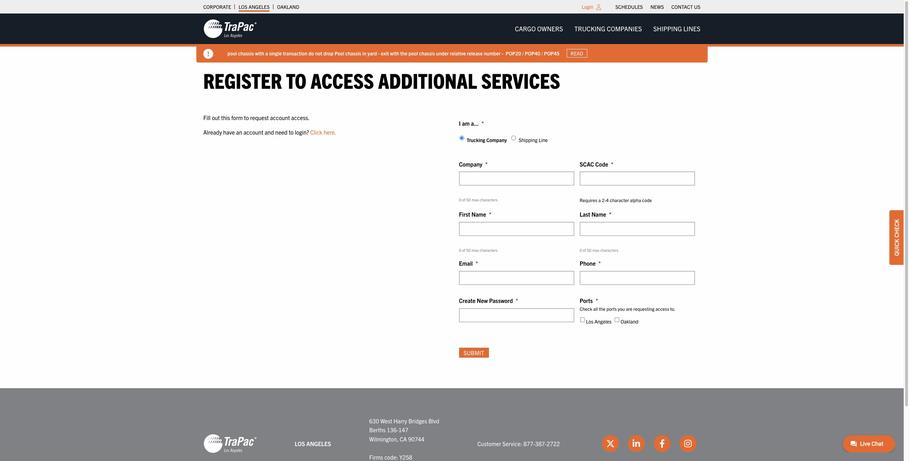 Task type: locate. For each thing, give the bounding box(es) containing it.
-
[[378, 50, 380, 56], [502, 50, 504, 56]]

0 of 50 max characters for first name
[[459, 248, 498, 253]]

company down the trucking company option
[[459, 161, 483, 168]]

0 vertical spatial los angeles image
[[203, 19, 257, 39]]

company left shipping line radio
[[487, 137, 507, 143]]

None password field
[[459, 308, 574, 322]]

banner containing cargo owners
[[0, 14, 909, 63]]

Los Angeles checkbox
[[580, 318, 585, 322]]

ports
[[580, 297, 593, 304]]

- right the "number"
[[502, 50, 504, 56]]

/ left pop40
[[523, 50, 524, 56]]

i
[[459, 120, 461, 127]]

0 of 50 max characters for last name
[[580, 248, 619, 253]]

of for first
[[462, 248, 466, 253]]

0 horizontal spatial with
[[255, 50, 264, 56]]

1 horizontal spatial company
[[487, 137, 507, 143]]

company
[[487, 137, 507, 143], [459, 161, 483, 168]]

0 up first
[[459, 197, 461, 202]]

0 horizontal spatial -
[[378, 50, 380, 56]]

1 horizontal spatial oakland
[[621, 318, 639, 325]]

1 horizontal spatial -
[[502, 50, 504, 56]]

/ left pop45
[[542, 50, 543, 56]]

out
[[212, 114, 220, 121]]

1 vertical spatial oakland
[[621, 318, 639, 325]]

trucking down login link
[[575, 25, 606, 33]]

customer
[[478, 440, 501, 447]]

code:
[[385, 454, 398, 461]]

None text field
[[459, 172, 574, 186], [580, 172, 695, 186], [459, 222, 574, 236], [459, 271, 574, 285], [580, 271, 695, 285], [459, 172, 574, 186], [580, 172, 695, 186], [459, 222, 574, 236], [459, 271, 574, 285], [580, 271, 695, 285]]

0 vertical spatial los
[[239, 4, 248, 10]]

1 vertical spatial trucking
[[467, 137, 485, 143]]

contact
[[672, 4, 693, 10]]

name right last on the right of page
[[592, 211, 606, 218]]

form
[[231, 114, 243, 121]]

shipping inside shipping lines link
[[654, 25, 682, 33]]

2 los angeles image from the top
[[203, 434, 257, 454]]

1 horizontal spatial account
[[270, 114, 290, 121]]

register
[[203, 67, 282, 93]]

1 horizontal spatial shipping
[[654, 25, 682, 33]]

contact us
[[672, 4, 701, 10]]

0 horizontal spatial oakland
[[277, 4, 299, 10]]

2722
[[547, 440, 560, 447]]

0 vertical spatial angeles
[[249, 4, 270, 10]]

0 vertical spatial check
[[894, 219, 901, 238]]

2 vertical spatial angeles
[[307, 440, 331, 447]]

0 horizontal spatial account
[[244, 129, 263, 136]]

0 for last name
[[580, 248, 582, 253]]

/
[[523, 50, 524, 56], [542, 50, 543, 56]]

0 horizontal spatial the
[[400, 50, 408, 56]]

login?
[[295, 129, 309, 136]]

cargo
[[515, 25, 536, 33]]

3 chassis from the left
[[419, 50, 435, 56]]

0 vertical spatial shipping
[[654, 25, 682, 33]]

i am a... *
[[459, 120, 484, 127]]

shipping line
[[519, 137, 548, 143]]

shipping for shipping line
[[519, 137, 538, 143]]

max up email *
[[472, 248, 479, 253]]

0 vertical spatial oakland
[[277, 4, 299, 10]]

630
[[369, 417, 379, 424]]

0 horizontal spatial /
[[523, 50, 524, 56]]

los inside register to access additional services main content
[[586, 318, 594, 325]]

0 up email
[[459, 248, 461, 253]]

1 chassis from the left
[[238, 50, 254, 56]]

0 horizontal spatial company
[[459, 161, 483, 168]]

check up quick
[[894, 219, 901, 238]]

50 for first
[[466, 248, 471, 253]]

pop20
[[506, 50, 521, 56]]

oakland inside register to access additional services main content
[[621, 318, 639, 325]]

1 horizontal spatial los angeles
[[295, 440, 331, 447]]

los
[[239, 4, 248, 10], [586, 318, 594, 325], [295, 440, 305, 447]]

of for last
[[583, 248, 586, 253]]

the
[[400, 50, 408, 56], [599, 306, 606, 312]]

chassis left under
[[419, 50, 435, 56]]

the right all
[[599, 306, 606, 312]]

to.
[[671, 306, 676, 312]]

of up email
[[462, 248, 466, 253]]

2 horizontal spatial chassis
[[419, 50, 435, 56]]

chassis left in
[[345, 50, 361, 56]]

1 horizontal spatial chassis
[[345, 50, 361, 56]]

1 - from the left
[[378, 50, 380, 56]]

number
[[484, 50, 501, 56]]

2 horizontal spatial los angeles
[[586, 318, 612, 325]]

to
[[286, 67, 307, 93], [244, 114, 249, 121], [289, 129, 294, 136]]

shipping inside register to access additional services main content
[[519, 137, 538, 143]]

2 vertical spatial los angeles
[[295, 440, 331, 447]]

of for company
[[462, 197, 466, 202]]

phone
[[580, 260, 596, 267]]

firms code:  y258
[[369, 454, 412, 461]]

angeles inside register to access additional services main content
[[595, 318, 612, 325]]

0 horizontal spatial trucking
[[467, 137, 485, 143]]

387-
[[535, 440, 547, 447]]

of up the phone
[[583, 248, 586, 253]]

1 horizontal spatial trucking
[[575, 25, 606, 33]]

shipping
[[654, 25, 682, 33], [519, 137, 538, 143]]

0 horizontal spatial los angeles
[[239, 4, 270, 10]]

50 for company
[[466, 197, 471, 202]]

code
[[642, 197, 652, 203]]

1 vertical spatial los angeles image
[[203, 434, 257, 454]]

1 vertical spatial shipping
[[519, 137, 538, 143]]

0
[[459, 197, 461, 202], [459, 248, 461, 253], [580, 248, 582, 253]]

1 vertical spatial los
[[586, 318, 594, 325]]

pool right exit
[[409, 50, 418, 56]]

los angeles image inside banner
[[203, 19, 257, 39]]

contact us link
[[672, 2, 701, 12]]

register to access additional services main content
[[196, 67, 708, 367]]

0 of 50 max characters up first name *
[[459, 197, 498, 202]]

check
[[894, 219, 901, 238], [580, 306, 593, 312]]

los angeles image for footer containing 630 west harry bridges blvd
[[203, 434, 257, 454]]

account right the an
[[244, 129, 263, 136]]

with
[[255, 50, 264, 56], [390, 50, 399, 56]]

harry
[[394, 417, 407, 424]]

check down ports
[[580, 306, 593, 312]]

None submit
[[459, 348, 489, 358]]

max
[[472, 197, 479, 202], [472, 248, 479, 253], [593, 248, 600, 253]]

account up need
[[270, 114, 290, 121]]

characters for first name *
[[480, 248, 498, 253]]

not
[[315, 50, 322, 56]]

0 vertical spatial the
[[400, 50, 408, 56]]

trucking right the trucking company option
[[467, 137, 485, 143]]

login link
[[582, 4, 594, 10]]

menu bar containing schedules
[[612, 2, 704, 12]]

to down transaction
[[286, 67, 307, 93]]

to right need
[[289, 129, 294, 136]]

1 vertical spatial check
[[580, 306, 593, 312]]

pool right solid icon
[[228, 50, 237, 56]]

2-
[[602, 197, 606, 203]]

0 horizontal spatial name
[[472, 211, 486, 218]]

1 vertical spatial the
[[599, 306, 606, 312]]

* down requires a 2-4 character alpha code
[[609, 211, 612, 218]]

register to access additional services
[[203, 67, 561, 93]]

chassis up register
[[238, 50, 254, 56]]

you
[[618, 306, 625, 312]]

corporate link
[[203, 2, 231, 12]]

1 vertical spatial to
[[244, 114, 249, 121]]

0 of 50 max characters up email *
[[459, 248, 498, 253]]

1 vertical spatial company
[[459, 161, 483, 168]]

1 los angeles image from the top
[[203, 19, 257, 39]]

None text field
[[580, 222, 695, 236]]

1 vertical spatial a
[[599, 197, 601, 203]]

50
[[466, 197, 471, 202], [466, 248, 471, 253], [587, 248, 592, 253]]

menu bar containing cargo owners
[[510, 22, 706, 36]]

- left exit
[[378, 50, 380, 56]]

50 up email *
[[466, 248, 471, 253]]

access
[[311, 67, 374, 93]]

* inside ports * check all the ports you are requesting access to.
[[596, 297, 598, 304]]

light image
[[597, 4, 601, 10]]

0 vertical spatial los angeles
[[239, 4, 270, 10]]

los angeles inside register to access additional services main content
[[586, 318, 612, 325]]

max for first
[[472, 248, 479, 253]]

click here. link
[[310, 129, 336, 136]]

2 horizontal spatial los
[[586, 318, 594, 325]]

1 vertical spatial account
[[244, 129, 263, 136]]

1 vertical spatial menu bar
[[510, 22, 706, 36]]

0 vertical spatial trucking
[[575, 25, 606, 33]]

0 for first name
[[459, 248, 461, 253]]

2 vertical spatial los
[[295, 440, 305, 447]]

0 horizontal spatial chassis
[[238, 50, 254, 56]]

with right exit
[[390, 50, 399, 56]]

do
[[309, 50, 314, 56]]

* up all
[[596, 297, 598, 304]]

with left single
[[255, 50, 264, 56]]

* right password
[[516, 297, 518, 304]]

los inside footer
[[295, 440, 305, 447]]

a left single
[[265, 50, 268, 56]]

2 chassis from the left
[[345, 50, 361, 56]]

*
[[482, 120, 484, 127], [485, 161, 488, 168], [611, 161, 614, 168], [489, 211, 492, 218], [609, 211, 612, 218], [476, 260, 478, 267], [599, 260, 601, 267], [516, 297, 518, 304], [596, 297, 598, 304]]

1 horizontal spatial /
[[542, 50, 543, 56]]

drop
[[324, 50, 334, 56]]

shipping right shipping line radio
[[519, 137, 538, 143]]

los angeles link
[[239, 2, 270, 12]]

email
[[459, 260, 473, 267]]

name
[[472, 211, 486, 218], [592, 211, 606, 218]]

los angeles image inside footer
[[203, 434, 257, 454]]

los angeles image
[[203, 19, 257, 39], [203, 434, 257, 454]]

0 horizontal spatial check
[[580, 306, 593, 312]]

1 horizontal spatial with
[[390, 50, 399, 56]]

50 up first
[[466, 197, 471, 202]]

to right 'form' at the left top of page
[[244, 114, 249, 121]]

2 horizontal spatial angeles
[[595, 318, 612, 325]]

requesting
[[634, 306, 655, 312]]

need
[[275, 129, 288, 136]]

quick
[[894, 239, 901, 256]]

877-
[[524, 440, 535, 447]]

none password field inside register to access additional services main content
[[459, 308, 574, 322]]

oakland right oakland checkbox
[[621, 318, 639, 325]]

shipping down the news
[[654, 25, 682, 33]]

0 horizontal spatial shipping
[[519, 137, 538, 143]]

0 vertical spatial menu bar
[[612, 2, 704, 12]]

name for first name
[[472, 211, 486, 218]]

service:
[[503, 440, 522, 447]]

1 horizontal spatial a
[[599, 197, 601, 203]]

50 up phone *
[[587, 248, 592, 253]]

password
[[489, 297, 513, 304]]

berths
[[369, 426, 386, 434]]

1 vertical spatial los angeles
[[586, 318, 612, 325]]

1 horizontal spatial los
[[295, 440, 305, 447]]

2 / from the left
[[542, 50, 543, 56]]

max up phone *
[[593, 248, 600, 253]]

1 horizontal spatial name
[[592, 211, 606, 218]]

name right first
[[472, 211, 486, 218]]

0 of 50 max characters for company
[[459, 197, 498, 202]]

line
[[539, 137, 548, 143]]

2 - from the left
[[502, 50, 504, 56]]

1 / from the left
[[523, 50, 524, 56]]

max up first name *
[[472, 197, 479, 202]]

0 horizontal spatial a
[[265, 50, 268, 56]]

of up first
[[462, 197, 466, 202]]

footer
[[0, 388, 904, 461]]

0 horizontal spatial pool
[[228, 50, 237, 56]]

oakland right los angeles link
[[277, 4, 299, 10]]

147
[[399, 426, 409, 434]]

0 horizontal spatial angeles
[[249, 4, 270, 10]]

trucking for trucking company
[[467, 137, 485, 143]]

menu bar
[[612, 2, 704, 12], [510, 22, 706, 36]]

1 horizontal spatial the
[[599, 306, 606, 312]]

1 horizontal spatial pool
[[409, 50, 418, 56]]

create
[[459, 297, 476, 304]]

1 vertical spatial angeles
[[595, 318, 612, 325]]

0 vertical spatial a
[[265, 50, 268, 56]]

lines
[[684, 25, 701, 33]]

1 name from the left
[[472, 211, 486, 218]]

character
[[610, 197, 629, 203]]

Trucking Company radio
[[460, 136, 464, 140]]

0 vertical spatial to
[[286, 67, 307, 93]]

wilmington,
[[369, 436, 399, 443]]

banner
[[0, 14, 909, 63]]

a left 2-
[[599, 197, 601, 203]]

trucking inside menu bar
[[575, 25, 606, 33]]

trucking inside register to access additional services main content
[[467, 137, 485, 143]]

630 west harry bridges blvd berths 136-147 wilmington, ca 90744
[[369, 417, 439, 443]]

* down trucking company
[[485, 161, 488, 168]]

the right exit
[[400, 50, 408, 56]]

create new password *
[[459, 297, 518, 304]]

none text field inside register to access additional services main content
[[580, 222, 695, 236]]

2 name from the left
[[592, 211, 606, 218]]

0 of 50 max characters up phone *
[[580, 248, 619, 253]]

90744
[[408, 436, 425, 443]]

schedules
[[616, 4, 643, 10]]

0 up the phone
[[580, 248, 582, 253]]

have
[[223, 129, 235, 136]]

1 horizontal spatial angeles
[[307, 440, 331, 447]]



Task type: vqa. For each thing, say whether or not it's contained in the screenshot.
submit
yes



Task type: describe. For each thing, give the bounding box(es) containing it.
company *
[[459, 161, 488, 168]]

shipping lines
[[654, 25, 701, 33]]

relative
[[450, 50, 466, 56]]

2 pool from the left
[[409, 50, 418, 56]]

owners
[[537, 25, 563, 33]]

max for company
[[472, 197, 479, 202]]

requires
[[580, 197, 598, 203]]

first
[[459, 211, 470, 218]]

ports
[[607, 306, 617, 312]]

email *
[[459, 260, 478, 267]]

west
[[381, 417, 392, 424]]

trucking for trucking companies
[[575, 25, 606, 33]]

firms
[[369, 454, 383, 461]]

* right the phone
[[599, 260, 601, 267]]

access.
[[291, 114, 310, 121]]

50 for last
[[587, 248, 592, 253]]

characters for last name *
[[601, 248, 619, 253]]

phone *
[[580, 260, 601, 267]]

here.
[[324, 129, 336, 136]]

all
[[594, 306, 598, 312]]

already have an account and need to login? click here.
[[203, 129, 336, 136]]

* right first
[[489, 211, 492, 218]]

companies
[[607, 25, 642, 33]]

the inside ports * check all the ports you are requesting access to.
[[599, 306, 606, 312]]

an
[[236, 129, 242, 136]]

are
[[626, 306, 633, 312]]

los angeles image for banner containing cargo owners
[[203, 19, 257, 39]]

already
[[203, 129, 222, 136]]

a inside main content
[[599, 197, 601, 203]]

services
[[481, 67, 561, 93]]

1 pool from the left
[[228, 50, 237, 56]]

check inside ports * check all the ports you are requesting access to.
[[580, 306, 593, 312]]

pop40
[[525, 50, 541, 56]]

0 horizontal spatial los
[[239, 4, 248, 10]]

cargo owners link
[[510, 22, 569, 36]]

additional
[[378, 67, 477, 93]]

pool
[[335, 50, 344, 56]]

trucking company
[[467, 137, 507, 143]]

4
[[606, 197, 609, 203]]

single
[[269, 50, 282, 56]]

max for last
[[593, 248, 600, 253]]

name for last name
[[592, 211, 606, 218]]

corporate
[[203, 4, 231, 10]]

* right code
[[611, 161, 614, 168]]

0 vertical spatial company
[[487, 137, 507, 143]]

cargo owners
[[515, 25, 563, 33]]

request
[[250, 114, 269, 121]]

in
[[363, 50, 367, 56]]

pool chassis with a single transaction  do not drop pool chassis in yard -  exit with the pool chassis under relative release number -  pop20 / pop40 / pop45
[[228, 50, 560, 56]]

quick check link
[[890, 210, 904, 265]]

bridges
[[409, 417, 427, 424]]

shipping lines link
[[648, 22, 706, 36]]

1 horizontal spatial check
[[894, 219, 901, 238]]

ca
[[400, 436, 407, 443]]

access
[[656, 306, 670, 312]]

Oakland checkbox
[[615, 318, 620, 322]]

customer service: 877-387-2722
[[478, 440, 560, 447]]

us
[[694, 4, 701, 10]]

exit
[[381, 50, 389, 56]]

0 vertical spatial account
[[270, 114, 290, 121]]

pop45
[[544, 50, 560, 56]]

1 with from the left
[[255, 50, 264, 56]]

2 vertical spatial to
[[289, 129, 294, 136]]

last
[[580, 211, 590, 218]]

login
[[582, 4, 594, 10]]

fill
[[203, 114, 211, 121]]

this
[[221, 114, 230, 121]]

0 for company
[[459, 197, 461, 202]]

* right a...
[[482, 120, 484, 127]]

transaction
[[283, 50, 308, 56]]

shipping for shipping lines
[[654, 25, 682, 33]]

trucking companies
[[575, 25, 642, 33]]

footer containing 630 west harry bridges blvd
[[0, 388, 904, 461]]

solid image
[[203, 49, 213, 59]]

click
[[310, 129, 322, 136]]

angeles inside footer
[[307, 440, 331, 447]]

schedules link
[[616, 2, 643, 12]]

scac code *
[[580, 161, 614, 168]]

news link
[[651, 2, 664, 12]]

code
[[596, 161, 609, 168]]

quick check
[[894, 219, 901, 256]]

read
[[571, 50, 583, 56]]

scac
[[580, 161, 594, 168]]

y258
[[399, 454, 412, 461]]

los angeles inside footer
[[295, 440, 331, 447]]

* right email
[[476, 260, 478, 267]]

last name *
[[580, 211, 612, 218]]

Shipping Line radio
[[512, 136, 516, 140]]

oakland link
[[277, 2, 299, 12]]

release
[[467, 50, 483, 56]]

under
[[436, 50, 449, 56]]

a...
[[471, 120, 479, 127]]

none submit inside register to access additional services main content
[[459, 348, 489, 358]]

2 with from the left
[[390, 50, 399, 56]]

characters for company *
[[480, 197, 498, 202]]

read link
[[567, 49, 588, 58]]

ports * check all the ports you are requesting access to.
[[580, 297, 676, 312]]



